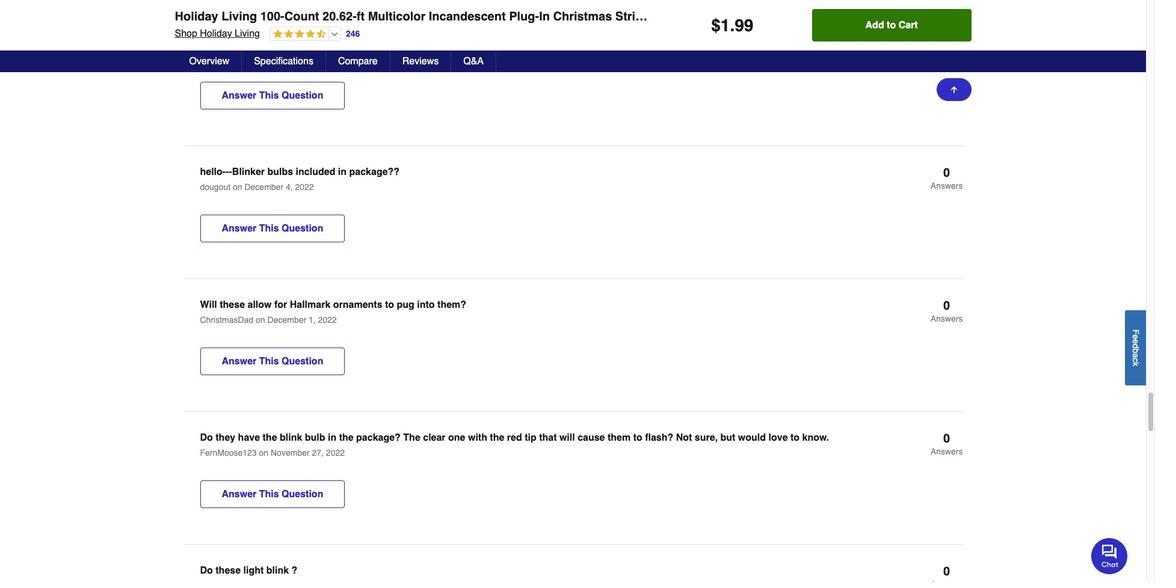 Task type: locate. For each thing, give the bounding box(es) containing it.
add
[[866, 20, 885, 31]]

ft
[[357, 10, 365, 23]]

2022 right 1,
[[318, 315, 337, 325]]

1 vertical spatial do
[[200, 566, 213, 577]]

question inside 'christmasdad's question on december 1, 2022' element
[[282, 356, 323, 367]]

3 0 answers from the top
[[931, 299, 963, 324]]

on down allow
[[256, 315, 265, 325]]

e
[[1132, 335, 1141, 339], [1132, 339, 1141, 344]]

0 vertical spatial do
[[200, 433, 213, 444]]

on inside 'do they have the blink bulb in the package?  the clear one with the red tip that will cause them to flash? not sure, but would love to know. fernmoose123 on november 27, 2022'
[[259, 448, 269, 458]]

1 vertical spatial holiday
[[200, 28, 232, 39]]

bulbs
[[268, 167, 293, 177]]

answer this question inside the "figment's question on november 25, 2023" element
[[222, 90, 323, 101]]

november inside 'if one bulb goes out to the other stay lit figment on november 25, 2023'
[[245, 49, 284, 59]]

fernmoose123's question on november 27, 2022 element
[[183, 432, 963, 545]]

answer this question button inside the "figment's question on november 25, 2023" element
[[200, 82, 345, 109]]

$ 1 . 99
[[712, 16, 754, 35]]

allow
[[248, 300, 272, 311]]

them?
[[438, 300, 467, 311]]

this
[[259, 90, 279, 101], [259, 223, 279, 234], [259, 356, 279, 367], [259, 489, 279, 500]]

0 answers for will these allow for hallmark ornaments to pug into them?
[[931, 299, 963, 324]]

2 vertical spatial 2022
[[326, 448, 345, 458]]

2 0 answers element from the top
[[931, 166, 963, 191]]

hello-
[[200, 167, 226, 177]]

dougout
[[200, 182, 231, 192]]

sure,
[[695, 433, 718, 444]]

bulb up 27,
[[305, 433, 325, 444]]

answer down christmasdad
[[222, 356, 257, 367]]

chat invite button image
[[1092, 538, 1129, 575]]

?
[[292, 566, 298, 577]]

in for package??
[[338, 167, 347, 177]]

1 vertical spatial bulb
[[305, 433, 325, 444]]

0 answers element inside 'christmasdad's question on december 1, 2022' element
[[931, 299, 963, 324]]

0 answers inside the "figment's question on november 25, 2023" element
[[931, 33, 963, 58]]

0 answers inside dougout's question on december 4, 2022 element
[[931, 166, 963, 191]]

to right out
[[294, 34, 303, 44]]

included
[[296, 167, 336, 177]]

0 vertical spatial these
[[220, 300, 245, 311]]

question inside dougout's question on december 4, 2022 element
[[282, 223, 323, 234]]

1 this from the top
[[259, 90, 279, 101]]

e up b
[[1132, 339, 1141, 344]]

1 vertical spatial 2022
[[318, 315, 337, 325]]

in left package? on the bottom left of the page
[[328, 433, 337, 444]]

in inside hello---blinker bulbs included in package?? dougout on december 4, 2022
[[338, 167, 347, 177]]

the
[[306, 34, 321, 44], [263, 433, 277, 444], [339, 433, 354, 444], [490, 433, 505, 444]]

one inside 'do they have the blink bulb in the package?  the clear one with the red tip that will cause them to flash? not sure, but would love to know. fernmoose123 on november 27, 2022'
[[448, 433, 466, 444]]

3 answer this question from the top
[[222, 356, 323, 367]]

0 for will these allow for hallmark ornaments to pug into them?
[[944, 299, 951, 313]]

one left with
[[448, 433, 466, 444]]

answers inside dougout's question on december 4, 2022 element
[[931, 181, 963, 191]]

0 vertical spatial blink
[[280, 433, 302, 444]]

2 0 answers from the top
[[931, 166, 963, 191]]

2 answer from the top
[[222, 223, 257, 234]]

these inside will these allow for hallmark ornaments to pug into them? christmasdad on december 1, 2022
[[220, 300, 245, 311]]

3 answers from the top
[[931, 314, 963, 324]]

figment
[[200, 49, 231, 59]]

1 vertical spatial one
[[448, 433, 466, 444]]

in right 'included'
[[338, 167, 347, 177]]

holiday up figment at the left top of the page
[[200, 28, 232, 39]]

1 vertical spatial in
[[328, 433, 337, 444]]

e up d
[[1132, 335, 1141, 339]]

a
[[1132, 353, 1141, 358]]

do inside 'do they have the blink bulb in the package?  the clear one with the red tip that will cause them to flash? not sure, but would love to know. fernmoose123 on november 27, 2022'
[[200, 433, 213, 444]]

december down "for"
[[268, 315, 306, 325]]

do
[[200, 433, 213, 444], [200, 566, 213, 577]]

answer this question button inside fernmoose123's question on november 27, 2022 element
[[200, 481, 345, 509]]

out
[[277, 34, 292, 44]]

this for for
[[259, 356, 279, 367]]

this inside dougout's question on december 4, 2022 element
[[259, 223, 279, 234]]

0 answers element
[[931, 33, 963, 58], [931, 166, 963, 191], [931, 299, 963, 324], [931, 432, 963, 457], [931, 565, 963, 583]]

4 answers from the top
[[931, 447, 963, 457]]

2 0 from the top
[[944, 166, 951, 180]]

answers for if one bulb goes out to the other stay lit
[[931, 48, 963, 58]]

holiday up shop
[[175, 10, 218, 23]]

question down specifications button
[[282, 90, 323, 101]]

4 this from the top
[[259, 489, 279, 500]]

these for do
[[216, 566, 241, 577]]

0 answers for hello---blinker bulbs included in package??
[[931, 166, 963, 191]]

red
[[507, 433, 522, 444]]

compare button
[[326, 51, 390, 72]]

4 answer this question button from the top
[[200, 481, 345, 509]]

0 answers element inside fernmoose123's question on november 27, 2022 element
[[931, 432, 963, 457]]

do left light
[[200, 566, 213, 577]]

living
[[222, 10, 257, 23], [235, 28, 260, 39]]

2022 inside hello---blinker bulbs included in package?? dougout on december 4, 2022
[[295, 182, 314, 192]]

in for the
[[328, 433, 337, 444]]

do left they
[[200, 433, 213, 444]]

0 vertical spatial december
[[245, 182, 284, 192]]

4 0 answers element from the top
[[931, 432, 963, 457]]

will these allow for hallmark ornaments to pug into them? christmasdad on december 1, 2022
[[200, 300, 467, 325]]

flash?
[[645, 433, 674, 444]]

0 vertical spatial holiday
[[175, 10, 218, 23]]

3 0 from the top
[[944, 299, 951, 313]]

this for the
[[259, 489, 279, 500]]

in inside 'do they have the blink bulb in the package?  the clear one with the red tip that will cause them to flash? not sure, but would love to know. fernmoose123 on november 27, 2022'
[[328, 433, 337, 444]]

2023
[[300, 49, 319, 59]]

0 vertical spatial in
[[338, 167, 347, 177]]

2022 inside will these allow for hallmark ornaments to pug into them? christmasdad on december 1, 2022
[[318, 315, 337, 325]]

0 vertical spatial living
[[222, 10, 257, 23]]

1 horizontal spatial one
[[448, 433, 466, 444]]

answer
[[222, 90, 257, 101], [222, 223, 257, 234], [222, 356, 257, 367], [222, 489, 257, 500]]

answers inside fernmoose123's question on november 27, 2022 element
[[931, 447, 963, 457]]

november
[[245, 49, 284, 59], [271, 448, 310, 458]]

answers for do they have the blink bulb in the package?  the clear one with the red tip that will cause them to flash? not sure, but would love to know.
[[931, 447, 963, 457]]

1
[[721, 16, 730, 35]]

hallmark
[[290, 300, 331, 311]]

1 vertical spatial december
[[268, 315, 306, 325]]

blink right have
[[280, 433, 302, 444]]

bulb
[[229, 34, 249, 44], [305, 433, 325, 444]]

answer this question
[[222, 90, 323, 101], [222, 223, 323, 234], [222, 356, 323, 367], [222, 489, 323, 500]]

2 answer this question from the top
[[222, 223, 323, 234]]

4,
[[286, 182, 293, 192]]

0 vertical spatial bulb
[[229, 34, 249, 44]]

f e e d b a c k
[[1132, 329, 1141, 366]]

1 e from the top
[[1132, 335, 1141, 339]]

these
[[220, 300, 245, 311], [216, 566, 241, 577]]

answer this question inside dougout's question on december 4, 2022 element
[[222, 223, 323, 234]]

on inside will these allow for hallmark ornaments to pug into them? christmasdad on december 1, 2022
[[256, 315, 265, 325]]

4 0 answers from the top
[[931, 432, 963, 457]]

-
[[226, 167, 229, 177], [229, 167, 232, 177]]

b
[[1132, 349, 1141, 353]]

bulb left goes
[[229, 34, 249, 44]]

these up christmasdad
[[220, 300, 245, 311]]

multicolor
[[368, 10, 426, 23]]

2022 right 27,
[[326, 448, 345, 458]]

december down blinker
[[245, 182, 284, 192]]

this down the bulbs
[[259, 223, 279, 234]]

clear
[[423, 433, 446, 444]]

answer this question inside fernmoose123's question on november 27, 2022 element
[[222, 489, 323, 500]]

other
[[323, 34, 347, 44]]

know.
[[803, 433, 830, 444]]

4.5 stars image
[[270, 29, 326, 40]]

0 vertical spatial one
[[209, 34, 226, 44]]

answer this question button for goes
[[200, 82, 345, 109]]

the inside 'if one bulb goes out to the other stay lit figment on november 25, 2023'
[[306, 34, 321, 44]]

question inside the "figment's question on november 25, 2023" element
[[282, 90, 323, 101]]

package?
[[356, 433, 401, 444]]

to left pug
[[385, 300, 394, 311]]

these for will
[[220, 300, 245, 311]]

answer this question button
[[200, 82, 345, 109], [200, 215, 345, 242], [200, 348, 345, 376], [200, 481, 345, 509]]

question down 1,
[[282, 356, 323, 367]]

20.62-
[[323, 10, 357, 23]]

answer down 'overview' button
[[222, 90, 257, 101]]

1 0 answers from the top
[[931, 33, 963, 58]]

reviews
[[403, 56, 439, 67]]

3 0 answers element from the top
[[931, 299, 963, 324]]

in
[[338, 167, 347, 177], [328, 433, 337, 444]]

answer inside the "figment's question on november 25, 2023" element
[[222, 90, 257, 101]]

anonymous's question on november 8, 2020 element
[[183, 0, 963, 13]]

0 answers inside 'christmasdad's question on december 1, 2022' element
[[931, 299, 963, 324]]

the up 2023
[[306, 34, 321, 44]]

3 this from the top
[[259, 356, 279, 367]]

0
[[944, 33, 951, 47], [944, 166, 951, 180], [944, 299, 951, 313], [944, 432, 951, 446], [944, 565, 951, 579]]

1 0 answers element from the top
[[931, 33, 963, 58]]

answer this question button inside dougout's question on december 4, 2022 element
[[200, 215, 345, 242]]

this inside 'christmasdad's question on december 1, 2022' element
[[259, 356, 279, 367]]

if
[[200, 34, 206, 44]]

0 horizontal spatial bulb
[[229, 34, 249, 44]]

answer inside fernmoose123's question on november 27, 2022 element
[[222, 489, 257, 500]]

2 question from the top
[[282, 223, 323, 234]]

2022
[[295, 182, 314, 192], [318, 315, 337, 325], [326, 448, 345, 458]]

0 answers element for red
[[931, 432, 963, 457]]

answer this question button inside 'christmasdad's question on december 1, 2022' element
[[200, 348, 345, 376]]

answers inside the "figment's question on november 25, 2023" element
[[931, 48, 963, 58]]

november left 27,
[[271, 448, 310, 458]]

f
[[1132, 329, 1141, 335]]

on down have
[[259, 448, 269, 458]]

f e e d b a c k button
[[1126, 310, 1147, 386]]

light
[[243, 566, 264, 577]]

4 question from the top
[[282, 489, 323, 500]]

to right them
[[634, 433, 643, 444]]

1 question from the top
[[282, 90, 323, 101]]

1 vertical spatial november
[[271, 448, 310, 458]]

0 horizontal spatial in
[[328, 433, 337, 444]]

question down 27,
[[282, 489, 323, 500]]

answer this question inside 'christmasdad's question on december 1, 2022' element
[[222, 356, 323, 367]]

2 answer this question button from the top
[[200, 215, 345, 242]]

one inside 'if one bulb goes out to the other stay lit figment on november 25, 2023'
[[209, 34, 226, 44]]

1 answer this question button from the top
[[200, 82, 345, 109]]

this down have
[[259, 489, 279, 500]]

this down allow
[[259, 356, 279, 367]]

one right if
[[209, 34, 226, 44]]

- up dougout
[[226, 167, 229, 177]]

string
[[616, 10, 650, 23]]

answers inside 'christmasdad's question on december 1, 2022' element
[[931, 314, 963, 324]]

3 answer from the top
[[222, 356, 257, 367]]

answer down fernmoose123
[[222, 489, 257, 500]]

1 answers from the top
[[931, 48, 963, 58]]

1 answer this question from the top
[[222, 90, 323, 101]]

christmasdad
[[200, 315, 254, 325]]

2 answers from the top
[[931, 181, 963, 191]]

0 answers element for 2022
[[931, 299, 963, 324]]

blink
[[280, 433, 302, 444], [266, 566, 289, 577]]

question inside fernmoose123's question on november 27, 2022 element
[[282, 489, 323, 500]]

into
[[417, 300, 435, 311]]

2 do from the top
[[200, 566, 213, 577]]

this for blinker
[[259, 223, 279, 234]]

1 do from the top
[[200, 433, 213, 444]]

the right have
[[263, 433, 277, 444]]

2 this from the top
[[259, 223, 279, 234]]

to right add
[[887, 20, 896, 31]]

question down 4,
[[282, 223, 323, 234]]

question for blink
[[282, 489, 323, 500]]

reviews button
[[390, 51, 452, 72]]

count
[[285, 10, 319, 23]]

.
[[730, 16, 735, 35]]

these left light
[[216, 566, 241, 577]]

living left out
[[235, 28, 260, 39]]

2022 right 4,
[[295, 182, 314, 192]]

blink left ?
[[266, 566, 289, 577]]

1 horizontal spatial in
[[338, 167, 347, 177]]

on inside hello---blinker bulbs included in package?? dougout on december 4, 2022
[[233, 182, 242, 192]]

4 answer from the top
[[222, 489, 257, 500]]

tip
[[525, 433, 537, 444]]

living up shop holiday living
[[222, 10, 257, 23]]

do these light blink  ?
[[200, 566, 298, 577]]

0 horizontal spatial one
[[209, 34, 226, 44]]

holiday
[[175, 10, 218, 23], [200, 28, 232, 39]]

not
[[676, 433, 692, 444]]

answer inside dougout's question on december 4, 2022 element
[[222, 223, 257, 234]]

3 answer this question button from the top
[[200, 348, 345, 376]]

overview
[[189, 56, 229, 67]]

answer inside 'christmasdad's question on december 1, 2022' element
[[222, 356, 257, 367]]

4 0 from the top
[[944, 432, 951, 446]]

on right figment at the left top of the page
[[233, 49, 242, 59]]

1 vertical spatial these
[[216, 566, 241, 577]]

1 answer from the top
[[222, 90, 257, 101]]

0 answers inside fernmoose123's question on november 27, 2022 element
[[931, 432, 963, 457]]

answer down dougout
[[222, 223, 257, 234]]

this inside the "figment's question on november 25, 2023" element
[[259, 90, 279, 101]]

on down blinker
[[233, 182, 242, 192]]

one
[[209, 34, 226, 44], [448, 433, 466, 444]]

answer for have
[[222, 489, 257, 500]]

november down goes
[[245, 49, 284, 59]]

this down specifications
[[259, 90, 279, 101]]

0 answers element inside the "figment's question on november 25, 2023" element
[[931, 33, 963, 58]]

1 horizontal spatial bulb
[[305, 433, 325, 444]]

answer this question button for for
[[200, 348, 345, 376]]

- right hello- at the left of page
[[229, 167, 232, 177]]

0 vertical spatial november
[[245, 49, 284, 59]]

3 question from the top
[[282, 356, 323, 367]]

q&a
[[464, 56, 484, 67]]

figment's question on november 25, 2023 element
[[183, 33, 963, 146]]

0 vertical spatial 2022
[[295, 182, 314, 192]]

4 answer this question from the top
[[222, 489, 323, 500]]

holiday living 100-count 20.62-ft multicolor incandescent plug-in christmas string lights
[[175, 10, 690, 23]]

1 0 from the top
[[944, 33, 951, 47]]

this inside fernmoose123's question on november 27, 2022 element
[[259, 489, 279, 500]]



Task type: describe. For each thing, give the bounding box(es) containing it.
add to cart button
[[812, 9, 972, 42]]

0 answers for if one bulb goes out to the other stay lit
[[931, 33, 963, 58]]

compare
[[338, 56, 378, 67]]

answer this question for for
[[222, 356, 323, 367]]

answer this question for goes
[[222, 90, 323, 101]]

would
[[738, 433, 766, 444]]

0 for hello---blinker bulbs included in package??
[[944, 166, 951, 180]]

1 vertical spatial blink
[[266, 566, 289, 577]]

hello---blinker bulbs included in package?? dougout on december 4, 2022
[[200, 167, 400, 192]]

december inside will these allow for hallmark ornaments to pug into them? christmasdad on december 1, 2022
[[268, 315, 306, 325]]

q&a button
[[452, 51, 497, 72]]

1,
[[309, 315, 316, 325]]

answers for hello---blinker bulbs included in package??
[[931, 181, 963, 191]]

plug-
[[509, 10, 539, 23]]

cause
[[578, 433, 605, 444]]

answer this question for the
[[222, 489, 323, 500]]

answer for allow
[[222, 356, 257, 367]]

add to cart
[[866, 20, 918, 31]]

love
[[769, 433, 788, 444]]

in
[[539, 10, 550, 23]]

question for hallmark
[[282, 356, 323, 367]]

0 for if one bulb goes out to the other stay lit
[[944, 33, 951, 47]]

the
[[403, 433, 421, 444]]

shop
[[175, 28, 197, 39]]

question for out
[[282, 90, 323, 101]]

bulb inside 'if one bulb goes out to the other stay lit figment on november 25, 2023'
[[229, 34, 249, 44]]

answer this question for blinker
[[222, 223, 323, 234]]

1 - from the left
[[226, 167, 229, 177]]

december inside hello---blinker bulbs included in package?? dougout on december 4, 2022
[[245, 182, 284, 192]]

specifications button
[[242, 51, 326, 72]]

blinker
[[232, 167, 265, 177]]

25,
[[286, 49, 298, 59]]

c
[[1132, 358, 1141, 362]]

5 0 answers element from the top
[[931, 565, 963, 583]]

blink inside 'do they have the blink bulb in the package?  the clear one with the red tip that will cause them to flash? not sure, but would love to know. fernmoose123 on november 27, 2022'
[[280, 433, 302, 444]]

246
[[346, 29, 360, 38]]

answers for will these allow for hallmark ornaments to pug into them?
[[931, 314, 963, 324]]

do they have the blink bulb in the package?  the clear one with the red tip that will cause them to flash? not sure, but would love to know. fernmoose123 on november 27, 2022
[[200, 433, 830, 458]]

to inside add to cart button
[[887, 20, 896, 31]]

question for bulbs
[[282, 223, 323, 234]]

d
[[1132, 344, 1141, 349]]

answer this question button for blinker
[[200, 215, 345, 242]]

99
[[735, 16, 754, 35]]

will
[[200, 300, 217, 311]]

0 for do they have the blink bulb in the package?  the clear one with the red tip that will cause them to flash? not sure, but would love to know.
[[944, 432, 951, 446]]

100-
[[260, 10, 285, 23]]

do for do these light blink  ?
[[200, 566, 213, 577]]

k
[[1132, 362, 1141, 366]]

to inside will these allow for hallmark ornaments to pug into them? christmasdad on december 1, 2022
[[385, 300, 394, 311]]

0 answers element inside dougout's question on december 4, 2022 element
[[931, 166, 963, 191]]

do for do they have the blink bulb in the package?  the clear one with the red tip that will cause them to flash? not sure, but would love to know. fernmoose123 on november 27, 2022
[[200, 433, 213, 444]]

lights
[[654, 10, 690, 23]]

overview button
[[177, 51, 242, 72]]

answer for -
[[222, 223, 257, 234]]

package??
[[349, 167, 400, 177]]

to right love
[[791, 433, 800, 444]]

arrow up image
[[950, 85, 959, 95]]

bulb inside 'do they have the blink bulb in the package?  the clear one with the red tip that will cause them to flash? not sure, but would love to know. fernmoose123 on november 27, 2022'
[[305, 433, 325, 444]]

that
[[539, 433, 557, 444]]

goes
[[251, 34, 274, 44]]

fernmoose123
[[200, 448, 257, 458]]

2022 inside 'do they have the blink bulb in the package?  the clear one with the red tip that will cause them to flash? not sure, but would love to know. fernmoose123 on november 27, 2022'
[[326, 448, 345, 458]]

for
[[274, 300, 287, 311]]

christmas
[[553, 10, 612, 23]]

to inside 'if one bulb goes out to the other stay lit figment on november 25, 2023'
[[294, 34, 303, 44]]

dougout's question on december 4, 2022 element
[[183, 166, 963, 279]]

answer this question button for the
[[200, 481, 345, 509]]

2 - from the left
[[229, 167, 232, 177]]

answer for bulb
[[222, 90, 257, 101]]

2 e from the top
[[1132, 339, 1141, 344]]

5 0 from the top
[[944, 565, 951, 579]]

they
[[216, 433, 235, 444]]

november inside 'do they have the blink bulb in the package?  the clear one with the red tip that will cause them to flash? not sure, but would love to know. fernmoose123 on november 27, 2022'
[[271, 448, 310, 458]]

$
[[712, 16, 721, 35]]

the left red on the left bottom
[[490, 433, 505, 444]]

them
[[608, 433, 631, 444]]

shop holiday living
[[175, 28, 260, 39]]

pug
[[397, 300, 415, 311]]

but
[[721, 433, 736, 444]]

0 answers for do they have the blink bulb in the package?  the clear one with the red tip that will cause them to flash? not sure, but would love to know.
[[931, 432, 963, 457]]

cart
[[899, 20, 918, 31]]

specifications
[[254, 56, 314, 67]]

if one bulb goes out to the other stay lit figment on november 25, 2023
[[200, 34, 380, 59]]

will
[[560, 433, 575, 444]]

christmasdad's question on december 1, 2022 element
[[183, 299, 963, 412]]

with
[[468, 433, 488, 444]]

the left package? on the bottom left of the page
[[339, 433, 354, 444]]

incandescent
[[429, 10, 506, 23]]

27,
[[312, 448, 324, 458]]

stay
[[350, 34, 369, 44]]

lit
[[372, 34, 380, 44]]

this for goes
[[259, 90, 279, 101]]

ornaments
[[333, 300, 383, 311]]

have
[[238, 433, 260, 444]]

1 vertical spatial living
[[235, 28, 260, 39]]

0 answers element for 2023
[[931, 33, 963, 58]]

on inside 'if one bulb goes out to the other stay lit figment on november 25, 2023'
[[233, 49, 242, 59]]



Task type: vqa. For each thing, say whether or not it's contained in the screenshot.


